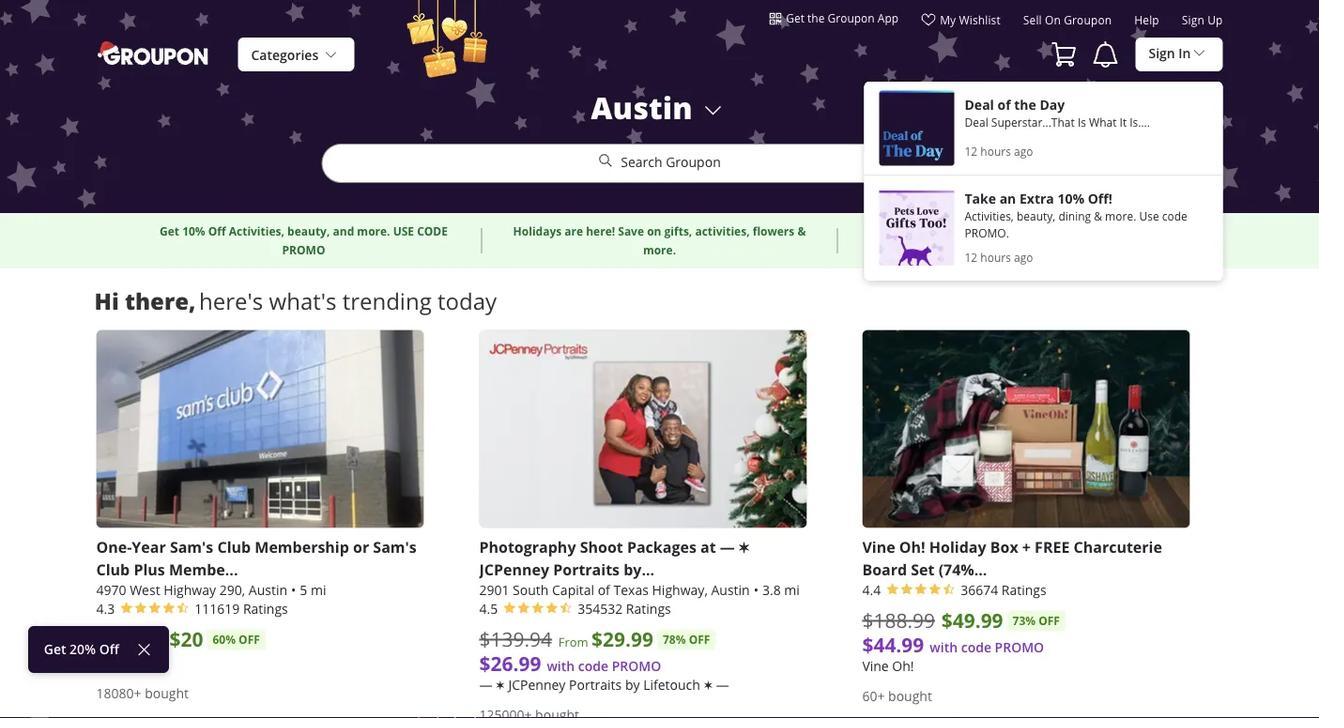 Task type: describe. For each thing, give the bounding box(es) containing it.
activities,
[[696, 224, 750, 240]]

2 horizontal spatial club
[[217, 537, 251, 557]]

activities, inside get 10% off activities, beauty, and more. use code promo
[[229, 224, 285, 240]]

it
[[1120, 115, 1127, 130]]

prep for thanksgiving! save on home decor, cleaning products, travel, florals & more.
[[868, 224, 1164, 258]]

$29.99
[[592, 626, 654, 653]]

sign up
[[1183, 13, 1224, 28]]

plus
[[134, 559, 165, 580]]

ratings for $139.94
[[626, 600, 671, 617]]

categories button
[[238, 38, 355, 72]]

111619 ratings
[[195, 600, 288, 617]]

get the groupon app button
[[770, 9, 899, 26]]

home
[[1043, 224, 1076, 240]]

sign up link
[[1183, 13, 1224, 35]]

get for get 20% off
[[44, 641, 66, 659]]

1 deal from the top
[[965, 96, 995, 114]]

1 ago from the top
[[1015, 144, 1034, 159]]

up
[[1208, 13, 1224, 28]]

search groupon
[[621, 154, 721, 171]]

$49.99
[[942, 607, 1004, 634]]

sign for sign up
[[1183, 13, 1205, 28]]

and
[[333, 224, 354, 240]]

beauty, inside take an extra 10% off! activities, beauty, dining & more. use code promo. 12 hours ago
[[1017, 209, 1056, 224]]

of inside photography shoot packages at — ✶ jcpenney portraits by... 2901 south capital of texas highway, austin • 3.8 mi
[[598, 581, 611, 599]]

18080+
[[96, 685, 141, 702]]

save for travel,
[[997, 224, 1023, 240]]

day
[[1040, 96, 1066, 114]]

78%
[[663, 632, 686, 648]]

sam's club
[[96, 655, 163, 672]]

notifications inbox image
[[1091, 39, 1121, 70]]

shoot
[[580, 537, 624, 557]]

groupon image
[[96, 40, 212, 66]]

36674
[[961, 581, 999, 599]]

$139.94 from $29.99 78% off $26.99 with code promo — ✶ jcpenney portraits by lifetouch ✶ —
[[480, 626, 730, 694]]

search
[[621, 154, 663, 171]]

take
[[965, 190, 997, 208]]

4970
[[96, 581, 126, 599]]

are
[[565, 224, 583, 240]]

off!
[[1088, 190, 1113, 208]]

— right lifetouch at the bottom of the page
[[717, 676, 730, 694]]

from inside the from $20
[[136, 634, 166, 651]]

use
[[1140, 209, 1160, 224]]

$50
[[96, 626, 130, 653]]

charcuterie
[[1074, 537, 1163, 557]]

2 horizontal spatial sam's
[[373, 537, 417, 557]]

1 horizontal spatial sam's
[[170, 537, 214, 557]]

sign in
[[1149, 45, 1192, 62]]

— down $139.94
[[480, 676, 493, 694]]

20%
[[70, 641, 96, 659]]

board
[[863, 559, 908, 580]]

beauty, inside get 10% off activities, beauty, and more. use code promo
[[288, 224, 330, 240]]

decor,
[[1078, 224, 1113, 240]]

with inside $139.94 from $29.99 78% off $26.99 with code promo — ✶ jcpenney portraits by lifetouch ✶ —
[[547, 657, 575, 675]]

$44.99
[[863, 631, 925, 658]]

capital
[[552, 581, 595, 599]]

free
[[1035, 537, 1070, 557]]

texas
[[614, 581, 649, 599]]

wishlist
[[960, 12, 1001, 27]]

$188.99
[[863, 608, 936, 634]]

the inside get the groupon app button
[[808, 10, 825, 25]]

oh! inside vine oh! holiday box + free charcuterie board set (74%...
[[900, 537, 926, 557]]

60% off
[[213, 632, 260, 648]]

there,
[[125, 286, 196, 316]]

hi there, here's what's trending today
[[94, 286, 497, 316]]

more. inside holidays are here! save on gifts, activities, flowers & more.
[[643, 242, 676, 258]]

more. inside prep for thanksgiving! save on home decor, cleaning products, travel, florals & more.
[[1072, 242, 1105, 258]]

0 horizontal spatial ✶
[[496, 676, 505, 694]]

today
[[438, 286, 497, 316]]

• inside photography shoot packages at — ✶ jcpenney portraits by... 2901 south capital of texas highway, austin • 3.8 mi
[[754, 581, 759, 599]]

cleaning
[[1116, 224, 1164, 240]]

austin inside button
[[591, 87, 693, 128]]

what
[[1090, 115, 1117, 130]]

3.8
[[763, 581, 781, 599]]

2 horizontal spatial on
[[1046, 13, 1062, 28]]

— inside photography shoot packages at — ✶ jcpenney portraits by... 2901 south capital of texas highway, austin • 3.8 mi
[[720, 537, 735, 557]]

2 deal from the top
[[965, 115, 989, 130]]

an
[[1000, 190, 1017, 208]]

for
[[897, 224, 914, 240]]

activities, inside take an extra 10% off! activities, beauty, dining & more. use code promo. 12 hours ago
[[965, 209, 1014, 224]]

2901
[[480, 581, 510, 599]]

$20
[[170, 626, 203, 653]]

12 inside take an extra 10% off! activities, beauty, dining & more. use code promo. 12 hours ago
[[965, 250, 978, 265]]

& inside prep for thanksgiving! save on home decor, cleaning products, travel, florals & more.
[[1061, 242, 1069, 258]]

2 horizontal spatial ratings
[[1002, 581, 1047, 599]]

year
[[132, 537, 166, 557]]

is….
[[1130, 115, 1151, 130]]

or
[[353, 537, 369, 557]]

set
[[912, 559, 935, 580]]

10% inside take an extra 10% off! activities, beauty, dining & more. use code promo. 12 hours ago
[[1058, 190, 1085, 208]]

holidays
[[514, 224, 562, 240]]

highway,
[[652, 581, 708, 599]]

portraits inside $139.94 from $29.99 78% off $26.99 with code promo — ✶ jcpenney portraits by lifetouch ✶ —
[[569, 676, 622, 694]]

mi inside one-year sam's club membership or sam's club plus membe... 4970 west highway 290, austin • 5 mi
[[311, 581, 326, 599]]

vine oh! holiday box + free charcuterie board set (74%...
[[863, 537, 1163, 580]]

$26.99
[[480, 650, 541, 677]]

60+ bought
[[863, 687, 933, 705]]

deal of the day deal superstar...that is what it is….
[[965, 96, 1151, 130]]

by...
[[624, 559, 655, 580]]

10% inside get 10% off activities, beauty, and more. use code promo
[[182, 224, 205, 240]]

the inside deal of the day deal superstar...that is what it is….
[[1015, 96, 1037, 114]]

photography
[[480, 537, 576, 557]]

more. inside take an extra 10% off! activities, beauty, dining & more. use code promo. 12 hours ago
[[1106, 209, 1137, 224]]

my
[[941, 12, 957, 27]]

code inside $139.94 from $29.99 78% off $26.99 with code promo — ✶ jcpenney portraits by lifetouch ✶ —
[[578, 657, 609, 675]]

sell on groupon link
[[1024, 13, 1113, 35]]

ratings for $50
[[243, 600, 288, 617]]

products,
[[927, 242, 980, 258]]

promo inside $188.99 $49.99 73% off $44.99 with code promo vine oh!
[[995, 639, 1045, 656]]

trending
[[343, 286, 432, 316]]

from inside $139.94 from $29.99 78% off $26.99 with code promo — ✶ jcpenney portraits by lifetouch ✶ —
[[559, 634, 589, 651]]

0 horizontal spatial club
[[96, 559, 130, 580]]

app
[[878, 10, 899, 25]]

• inside one-year sam's club membership or sam's club plus membe... 4970 west highway 290, austin • 5 mi
[[291, 581, 296, 599]]

save for more.
[[618, 224, 644, 240]]

travel,
[[983, 242, 1019, 258]]

off for 10%
[[208, 224, 226, 240]]

off for 20%
[[99, 641, 119, 659]]



Task type: locate. For each thing, give the bounding box(es) containing it.
ratings down 290,
[[243, 600, 288, 617]]

code down $29.99
[[578, 657, 609, 675]]

holidays are here! save on gifts, activities, flowers & more.
[[514, 224, 806, 258]]

more. inside get 10% off activities, beauty, and more. use code promo
[[357, 224, 390, 240]]

what's
[[269, 286, 337, 316]]

& for off!
[[1095, 209, 1103, 224]]

florals
[[1022, 242, 1058, 258]]

hours down superstar...that
[[981, 144, 1012, 159]]

deal
[[965, 96, 995, 114], [965, 115, 989, 130]]

& down home
[[1061, 242, 1069, 258]]

oh! up 60+ bought at the bottom
[[893, 657, 915, 675]]

promo inside $139.94 from $29.99 78% off $26.99 with code promo — ✶ jcpenney portraits by lifetouch ✶ —
[[612, 657, 662, 675]]

1 horizontal spatial get
[[160, 224, 179, 240]]

mi
[[311, 581, 326, 599], [785, 581, 800, 599]]

1 from from the left
[[136, 634, 166, 651]]

1 horizontal spatial of
[[998, 96, 1011, 114]]

get up there,
[[160, 224, 179, 240]]

2 horizontal spatial groupon
[[1065, 13, 1113, 28]]

from
[[136, 634, 166, 651], [559, 634, 589, 651]]

groupon right search
[[666, 154, 721, 171]]

1 horizontal spatial •
[[754, 581, 759, 599]]

use
[[393, 224, 414, 240]]

on left gifts,
[[647, 224, 662, 240]]

club up membe...
[[217, 537, 251, 557]]

groupon left the app
[[828, 10, 875, 25]]

off inside $188.99 $49.99 73% off $44.99 with code promo vine oh!
[[1039, 613, 1061, 629]]

mi right 5
[[311, 581, 326, 599]]

$139.94
[[480, 626, 552, 653]]

—
[[720, 537, 735, 557], [480, 676, 493, 694], [717, 676, 730, 694]]

&
[[1095, 209, 1103, 224], [798, 224, 806, 240], [1061, 242, 1069, 258]]

one-year sam's club membership or sam's club plus membe... 4970 west highway 290, austin • 5 mi
[[96, 537, 417, 599]]

1 vertical spatial get
[[160, 224, 179, 240]]

more. down decor,
[[1072, 242, 1105, 258]]

get 20% off
[[44, 641, 119, 659]]

vine inside vine oh! holiday box + free charcuterie board set (74%...
[[863, 537, 896, 557]]

• left 5
[[291, 581, 296, 599]]

0 horizontal spatial activities,
[[229, 224, 285, 240]]

club
[[217, 537, 251, 557], [96, 559, 130, 580], [136, 655, 163, 672]]

1 12 from the top
[[965, 144, 978, 159]]

0 vertical spatial jcpenney
[[480, 559, 550, 580]]

1 horizontal spatial ratings
[[626, 600, 671, 617]]

2 12 from the top
[[965, 250, 978, 265]]

2 ago from the top
[[1015, 250, 1034, 265]]

1 vertical spatial vine
[[863, 657, 889, 675]]

groupon
[[828, 10, 875, 25], [1065, 13, 1113, 28], [666, 154, 721, 171]]

bought for 18080+ bought
[[145, 685, 189, 702]]

promo up what's in the top left of the page
[[282, 242, 325, 258]]

10% up there,
[[182, 224, 205, 240]]

2 horizontal spatial off
[[1039, 613, 1061, 629]]

0 vertical spatial ago
[[1015, 144, 1034, 159]]

groupon inside search field
[[666, 154, 721, 171]]

2 horizontal spatial ✶
[[739, 537, 750, 557]]

0 horizontal spatial sam's
[[96, 655, 132, 672]]

0 horizontal spatial groupon
[[666, 154, 721, 171]]

✶ inside photography shoot packages at — ✶ jcpenney portraits by... 2901 south capital of texas highway, austin • 3.8 mi
[[739, 537, 750, 557]]

activities, up here's
[[229, 224, 285, 240]]

more.
[[1106, 209, 1137, 224], [357, 224, 390, 240], [643, 242, 676, 258], [1072, 242, 1105, 258]]

get left the app
[[787, 10, 805, 25]]

promo down 73%
[[995, 639, 1045, 656]]

0 horizontal spatial •
[[291, 581, 296, 599]]

2 • from the left
[[754, 581, 759, 599]]

1 horizontal spatial groupon
[[828, 10, 875, 25]]

portraits left by
[[569, 676, 622, 694]]

from $20
[[136, 626, 203, 653]]

off right 73%
[[1039, 613, 1061, 629]]

0 vertical spatial vine
[[863, 537, 896, 557]]

club up 4970
[[96, 559, 130, 580]]

austin button
[[591, 87, 729, 129]]

354532
[[578, 600, 623, 617]]

0 horizontal spatial from
[[136, 634, 166, 651]]

0 horizontal spatial bought
[[145, 685, 189, 702]]

0 vertical spatial portraits
[[554, 559, 620, 580]]

0 horizontal spatial get
[[44, 641, 66, 659]]

bought right 60+
[[889, 687, 933, 705]]

groupon inside button
[[828, 10, 875, 25]]

0 horizontal spatial off
[[99, 641, 119, 659]]

111619
[[195, 600, 240, 617]]

0 horizontal spatial on
[[647, 224, 662, 240]]

5
[[300, 581, 307, 599]]

on up florals
[[1026, 224, 1040, 240]]

with down $49.99
[[930, 639, 958, 656]]

activities, up promo.
[[965, 209, 1014, 224]]

0 vertical spatial 12
[[965, 144, 978, 159]]

1 vertical spatial off
[[99, 641, 119, 659]]

save up travel, at the top
[[997, 224, 1023, 240]]

sam's right or
[[373, 537, 417, 557]]

photography shoot packages at — ✶ jcpenney portraits by... 2901 south capital of texas highway, austin • 3.8 mi
[[480, 537, 800, 599]]

2 horizontal spatial austin
[[712, 581, 750, 599]]

sam's up membe...
[[170, 537, 214, 557]]

1 vertical spatial jcpenney
[[509, 676, 566, 694]]

1 horizontal spatial on
[[1026, 224, 1040, 240]]

& inside take an extra 10% off! activities, beauty, dining & more. use code promo. 12 hours ago
[[1095, 209, 1103, 224]]

get for get 10% off activities, beauty, and more. use code promo
[[160, 224, 179, 240]]

60%
[[213, 632, 236, 648]]

at
[[701, 537, 716, 557]]

1 horizontal spatial mi
[[785, 581, 800, 599]]

oh! inside $188.99 $49.99 73% off $44.99 with code promo vine oh!
[[893, 657, 915, 675]]

my wishlist link
[[922, 12, 1001, 35]]

save inside prep for thanksgiving! save on home decor, cleaning products, travel, florals & more.
[[997, 224, 1023, 240]]

0 vertical spatial code
[[1163, 209, 1188, 224]]

save right 'here!'
[[618, 224, 644, 240]]

0 vertical spatial club
[[217, 537, 251, 557]]

activities,
[[965, 209, 1014, 224], [229, 224, 285, 240]]

4.4
[[863, 581, 881, 599]]

✶ right lifetouch at the bottom of the page
[[704, 676, 713, 694]]

4.3
[[96, 600, 115, 617]]

1 horizontal spatial save
[[997, 224, 1023, 240]]

& inside holidays are here! save on gifts, activities, flowers & more.
[[798, 224, 806, 240]]

jcpenney down $139.94
[[509, 676, 566, 694]]

1 vertical spatial code
[[962, 639, 992, 656]]

code down $49.99
[[962, 639, 992, 656]]

highway
[[164, 581, 216, 599]]

290,
[[220, 581, 245, 599]]

1 vertical spatial hours
[[981, 250, 1012, 265]]

get the groupon app
[[787, 10, 899, 25]]

1 horizontal spatial ✶
[[704, 676, 713, 694]]

get inside button
[[787, 10, 805, 25]]

get inside get 10% off activities, beauty, and more. use code promo
[[160, 224, 179, 240]]

2 vertical spatial club
[[136, 655, 163, 672]]

0 horizontal spatial austin
[[249, 581, 287, 599]]

1 vertical spatial ago
[[1015, 250, 1034, 265]]

promo
[[282, 242, 325, 258], [995, 639, 1045, 656], [612, 657, 662, 675]]

membership
[[255, 537, 349, 557]]

Search Groupon search field
[[322, 87, 998, 213]]

oh!
[[900, 537, 926, 557], [893, 657, 915, 675]]

austin inside one-year sam's club membership or sam's club plus membe... 4970 west highway 290, austin • 5 mi
[[249, 581, 287, 599]]

✶ down $139.94
[[496, 676, 505, 694]]

take an extra 10% off! heading
[[965, 190, 1209, 208]]

sign for sign in
[[1149, 45, 1176, 62]]

1 • from the left
[[291, 581, 296, 599]]

help link
[[1135, 13, 1160, 35]]

my wishlist
[[941, 12, 1001, 27]]

sam's down the $50
[[96, 655, 132, 672]]

code inside $188.99 $49.99 73% off $44.99 with code promo vine oh!
[[962, 639, 992, 656]]

off right 78%
[[689, 632, 711, 648]]

more. down gifts,
[[643, 242, 676, 258]]

1 horizontal spatial code
[[962, 639, 992, 656]]

club up 18080+ bought
[[136, 655, 163, 672]]

0 horizontal spatial the
[[808, 10, 825, 25]]

off inside $139.94 from $29.99 78% off $26.99 with code promo — ✶ jcpenney portraits by lifetouch ✶ —
[[689, 632, 711, 648]]

sign inside button
[[1149, 45, 1176, 62]]

groupon for on
[[1065, 13, 1113, 28]]

flowers
[[753, 224, 795, 240]]

0 vertical spatial promo
[[282, 242, 325, 258]]

extra
[[1020, 190, 1055, 208]]

with inside $188.99 $49.99 73% off $44.99 with code promo vine oh!
[[930, 639, 958, 656]]

1 vine from the top
[[863, 537, 896, 557]]

0 horizontal spatial &
[[798, 224, 806, 240]]

0 horizontal spatial off
[[239, 632, 260, 648]]

sign left up
[[1183, 13, 1205, 28]]

2 from from the left
[[559, 634, 589, 651]]

1 horizontal spatial austin
[[591, 87, 693, 128]]

groupon up "notifications inbox" "image"
[[1065, 13, 1113, 28]]

gifts,
[[665, 224, 693, 240]]

code
[[417, 224, 448, 240]]

2 hours from the top
[[981, 250, 1012, 265]]

& for on
[[798, 224, 806, 240]]

prep
[[868, 224, 894, 240]]

✶ right at
[[739, 537, 750, 557]]

2 mi from the left
[[785, 581, 800, 599]]

1 vertical spatial 12
[[965, 250, 978, 265]]

1 horizontal spatial &
[[1061, 242, 1069, 258]]

12 down promo.
[[965, 250, 978, 265]]

get
[[787, 10, 805, 25], [160, 224, 179, 240], [44, 641, 66, 659]]

ratings down texas
[[626, 600, 671, 617]]

off right 20%
[[99, 641, 119, 659]]

beauty, left and in the left of the page
[[288, 224, 330, 240]]

hours down promo.
[[981, 250, 1012, 265]]

1 vertical spatial oh!
[[893, 657, 915, 675]]

beauty, down the "extra"
[[1017, 209, 1056, 224]]

west
[[130, 581, 160, 599]]

on right sell on the top
[[1046, 13, 1062, 28]]

jcpenney inside $139.94 from $29.99 78% off $26.99 with code promo — ✶ jcpenney portraits by lifetouch ✶ —
[[509, 676, 566, 694]]

holiday
[[930, 537, 987, 557]]

in
[[1179, 45, 1192, 62]]

bought for 60+ bought
[[889, 687, 933, 705]]

promo inside get 10% off activities, beauty, and more. use code promo
[[282, 242, 325, 258]]

1 horizontal spatial the
[[1015, 96, 1037, 114]]

portraits up capital
[[554, 559, 620, 580]]

of inside deal of the day deal superstar...that is what it is….
[[998, 96, 1011, 114]]

is
[[1078, 115, 1087, 130]]

0 vertical spatial oh!
[[900, 537, 926, 557]]

0 horizontal spatial code
[[578, 657, 609, 675]]

1 horizontal spatial from
[[559, 634, 589, 651]]

box
[[991, 537, 1019, 557]]

2 vertical spatial promo
[[612, 657, 662, 675]]

(74%...
[[939, 559, 988, 580]]

save inside holidays are here! save on gifts, activities, flowers & more.
[[618, 224, 644, 240]]

promo.
[[965, 225, 1010, 240]]

0 vertical spatial 10%
[[1058, 190, 1085, 208]]

0 vertical spatial sign
[[1183, 13, 1205, 28]]

0 horizontal spatial with
[[547, 657, 575, 675]]

1 vertical spatial sign
[[1149, 45, 1176, 62]]

get for get the groupon app
[[787, 10, 805, 25]]

2 vine from the top
[[863, 657, 889, 675]]

2 horizontal spatial promo
[[995, 639, 1045, 656]]

sign
[[1183, 13, 1205, 28], [1149, 45, 1176, 62]]

1 horizontal spatial activities,
[[965, 209, 1014, 224]]

sign in button
[[1136, 37, 1224, 71]]

1 horizontal spatial promo
[[612, 657, 662, 675]]

code right the use
[[1163, 209, 1188, 224]]

0 horizontal spatial 10%
[[182, 224, 205, 240]]

& down 'off!'
[[1095, 209, 1103, 224]]

1 vertical spatial deal
[[965, 115, 989, 130]]

off up here's
[[208, 224, 226, 240]]

austin up search
[[591, 87, 693, 128]]

the left the app
[[808, 10, 825, 25]]

2 vertical spatial code
[[578, 657, 609, 675]]

0 horizontal spatial of
[[598, 581, 611, 599]]

0 horizontal spatial beauty,
[[288, 224, 330, 240]]

0 horizontal spatial sign
[[1149, 45, 1176, 62]]

0 horizontal spatial promo
[[282, 242, 325, 258]]

36674 ratings
[[961, 581, 1047, 599]]

code inside take an extra 10% off! activities, beauty, dining & more. use code promo. 12 hours ago
[[1163, 209, 1188, 224]]

• left 3.8 on the bottom
[[754, 581, 759, 599]]

ratings up 73%
[[1002, 581, 1047, 599]]

1 vertical spatial club
[[96, 559, 130, 580]]

1 vertical spatial portraits
[[569, 676, 622, 694]]

10% up dining
[[1058, 190, 1085, 208]]

one-
[[96, 537, 132, 557]]

of up 354532
[[598, 581, 611, 599]]

by
[[626, 676, 640, 694]]

1 horizontal spatial off
[[689, 632, 711, 648]]

0 vertical spatial the
[[808, 10, 825, 25]]

1 horizontal spatial bought
[[889, 687, 933, 705]]

more. left use
[[357, 224, 390, 240]]

beauty,
[[1017, 209, 1056, 224], [288, 224, 330, 240]]

2 horizontal spatial &
[[1095, 209, 1103, 224]]

10%
[[1058, 190, 1085, 208], [182, 224, 205, 240]]

2 horizontal spatial get
[[787, 10, 805, 25]]

jcpenney inside photography shoot packages at — ✶ jcpenney portraits by... 2901 south capital of texas highway, austin • 3.8 mi
[[480, 559, 550, 580]]

get left 20%
[[44, 641, 66, 659]]

bought down the sam's club
[[145, 685, 189, 702]]

groupon for the
[[828, 10, 875, 25]]

promo up by
[[612, 657, 662, 675]]

oh! up set
[[900, 537, 926, 557]]

1 vertical spatial the
[[1015, 96, 1037, 114]]

jcpenney
[[480, 559, 550, 580], [509, 676, 566, 694]]

0 horizontal spatial mi
[[311, 581, 326, 599]]

on for holidays are here! save on gifts, activities, flowers & more.
[[647, 224, 662, 240]]

1 save from the left
[[618, 224, 644, 240]]

from up the sam's club
[[136, 634, 166, 651]]

deal of the day heading
[[965, 96, 1209, 114]]

mi inside photography shoot packages at — ✶ jcpenney portraits by... 2901 south capital of texas highway, austin • 3.8 mi
[[785, 581, 800, 599]]

the up superstar...that
[[1015, 96, 1037, 114]]

more. down 'off!'
[[1106, 209, 1137, 224]]

0 horizontal spatial ratings
[[243, 600, 288, 617]]

portraits inside photography shoot packages at — ✶ jcpenney portraits by... 2901 south capital of texas highway, austin • 3.8 mi
[[554, 559, 620, 580]]

0 vertical spatial with
[[930, 639, 958, 656]]

prep for thanksgiving! save on home decor, cleaning products, travel, florals & more. link
[[861, 222, 1171, 260]]

packages
[[627, 537, 697, 557]]

+
[[1023, 537, 1031, 557]]

2 vertical spatial get
[[44, 641, 66, 659]]

1 vertical spatial promo
[[995, 639, 1045, 656]]

1 hours from the top
[[981, 144, 1012, 159]]

12 up take
[[965, 144, 978, 159]]

austin inside photography shoot packages at — ✶ jcpenney portraits by... 2901 south capital of texas highway, austin • 3.8 mi
[[712, 581, 750, 599]]

on for prep for thanksgiving! save on home decor, cleaning products, travel, florals & more.
[[1026, 224, 1040, 240]]

lifetouch
[[644, 676, 701, 694]]

get 10% off activities, beauty, and more. use code promo
[[160, 224, 448, 258]]

0 vertical spatial of
[[998, 96, 1011, 114]]

vine up 60+
[[863, 657, 889, 675]]

1 mi from the left
[[311, 581, 326, 599]]

superstar...that
[[992, 115, 1075, 130]]

sign left in
[[1149, 45, 1176, 62]]

portraits
[[554, 559, 620, 580], [569, 676, 622, 694]]

off inside get 10% off activities, beauty, and more. use code promo
[[208, 224, 226, 240]]

0 vertical spatial deal
[[965, 96, 995, 114]]

ago inside take an extra 10% off! activities, beauty, dining & more. use code promo. 12 hours ago
[[1015, 250, 1034, 265]]

1 horizontal spatial beauty,
[[1017, 209, 1056, 224]]

vine inside $188.99 $49.99 73% off $44.99 with code promo vine oh!
[[863, 657, 889, 675]]

off right 60%
[[239, 632, 260, 648]]

1 horizontal spatial 10%
[[1058, 190, 1085, 208]]

2 save from the left
[[997, 224, 1023, 240]]

& right flowers
[[798, 224, 806, 240]]

on inside holidays are here! save on gifts, activities, flowers & more.
[[647, 224, 662, 240]]

south
[[513, 581, 549, 599]]

0 horizontal spatial save
[[618, 224, 644, 240]]

2 horizontal spatial code
[[1163, 209, 1188, 224]]

0 vertical spatial get
[[787, 10, 805, 25]]

1 horizontal spatial sign
[[1183, 13, 1205, 28]]

on inside prep for thanksgiving! save on home decor, cleaning products, travel, florals & more.
[[1026, 224, 1040, 240]]

hours inside take an extra 10% off! activities, beauty, dining & more. use code promo. 12 hours ago
[[981, 250, 1012, 265]]

from down 354532
[[559, 634, 589, 651]]

Search Groupon search field
[[322, 144, 998, 183]]

1 vertical spatial 10%
[[182, 224, 205, 240]]

austin left 3.8 on the bottom
[[712, 581, 750, 599]]

1 horizontal spatial club
[[136, 655, 163, 672]]

thanksgiving!
[[917, 224, 994, 240]]

0 vertical spatial hours
[[981, 144, 1012, 159]]

here's
[[199, 286, 263, 316]]

0 vertical spatial off
[[208, 224, 226, 240]]

austin up 111619 ratings
[[249, 581, 287, 599]]

jcpenney down photography
[[480, 559, 550, 580]]

mi right 3.8 on the bottom
[[785, 581, 800, 599]]

of up superstar...that
[[998, 96, 1011, 114]]

— right at
[[720, 537, 735, 557]]

with right '$26.99'
[[547, 657, 575, 675]]

sell
[[1024, 13, 1043, 28]]

$188.99 $49.99 73% off $44.99 with code promo vine oh!
[[863, 607, 1061, 675]]

1 vertical spatial with
[[547, 657, 575, 675]]

vine up board
[[863, 537, 896, 557]]

1 vertical spatial of
[[598, 581, 611, 599]]



Task type: vqa. For each thing, say whether or not it's contained in the screenshot.
THUMBNAIL 4 option
no



